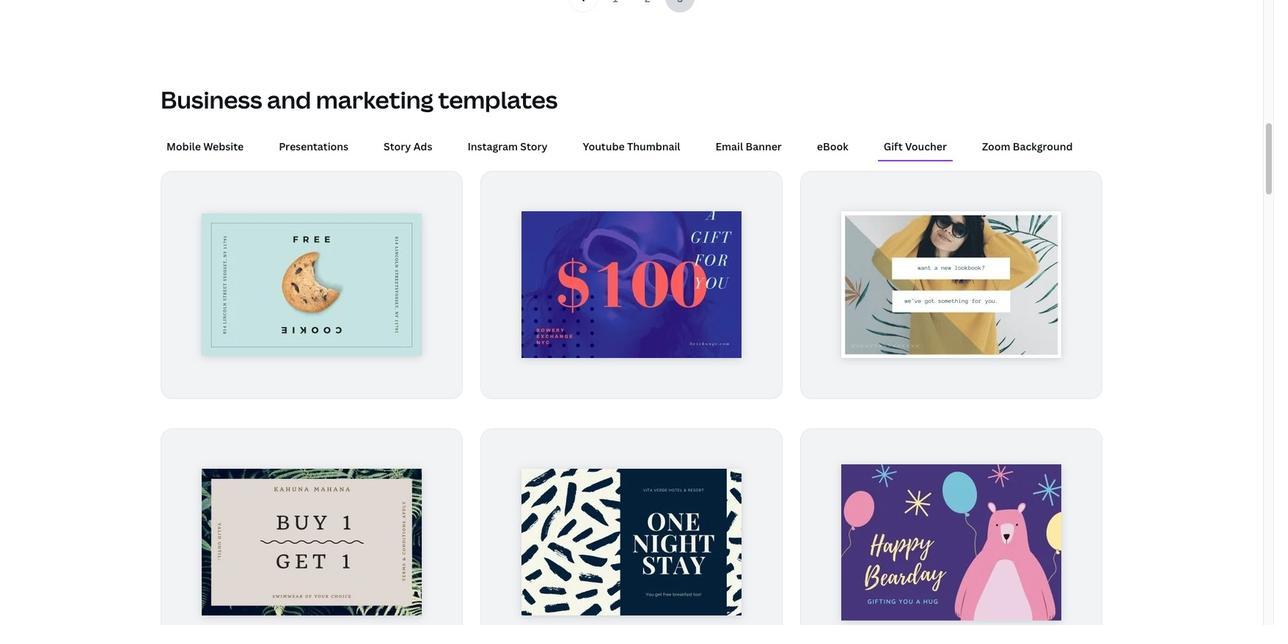 Task type: describe. For each thing, give the bounding box(es) containing it.
thumbnail
[[628, 140, 681, 154]]

mobile
[[167, 140, 201, 154]]

email
[[716, 140, 744, 154]]

instagram story
[[468, 140, 548, 154]]

presentations button
[[273, 133, 355, 160]]

2 story from the left
[[521, 140, 548, 154]]

ebook button
[[812, 133, 855, 160]]

mobile website button
[[161, 133, 250, 160]]

gift
[[884, 140, 903, 154]]

ebook
[[818, 140, 849, 154]]

story ads
[[384, 140, 433, 154]]

instagram
[[468, 140, 518, 154]]

banner
[[746, 140, 782, 154]]

presentations
[[279, 140, 349, 154]]

ads
[[414, 140, 433, 154]]

templates
[[439, 84, 558, 115]]

mobile website
[[167, 140, 244, 154]]

email banner
[[716, 140, 782, 154]]

business
[[161, 84, 262, 115]]

leaf photo promo gift certificate image
[[202, 469, 422, 616]]

story ads button
[[378, 133, 438, 160]]



Task type: locate. For each thing, give the bounding box(es) containing it.
and
[[267, 84, 311, 115]]

story right instagram
[[521, 140, 548, 154]]

marketing
[[316, 84, 434, 115]]

website
[[203, 140, 244, 154]]

1 horizontal spatial story
[[521, 140, 548, 154]]

brush strokes hotel gift certificate image
[[522, 469, 742, 616]]

purple pink illustrated bear postcard image
[[842, 464, 1062, 620]]

photo with green accent photography gift certificate image
[[842, 212, 1062, 358]]

business and marketing templates
[[161, 84, 558, 115]]

youtube
[[583, 140, 625, 154]]

snookie's cookies gift certificate layout image
[[202, 214, 422, 356]]

story
[[384, 140, 411, 154], [521, 140, 548, 154]]

gift voucher button
[[878, 133, 953, 160]]

zoom background
[[983, 140, 1074, 154]]

1 story from the left
[[384, 140, 411, 154]]

zoom
[[983, 140, 1011, 154]]

email banner button
[[710, 133, 788, 160]]

0 horizontal spatial story
[[384, 140, 411, 154]]

youtube thumbnail
[[583, 140, 681, 154]]

gift voucher
[[884, 140, 948, 154]]

voucher
[[906, 140, 948, 154]]

youtube thumbnail button
[[577, 133, 687, 160]]

brand fashion purple gift certificate image
[[522, 212, 742, 358]]

background
[[1014, 140, 1074, 154]]

instagram story button
[[462, 133, 554, 160]]

story left ads at the top left of page
[[384, 140, 411, 154]]

zoom background button
[[977, 133, 1079, 160]]



Task type: vqa. For each thing, say whether or not it's contained in the screenshot.
Instagram Story button
yes



